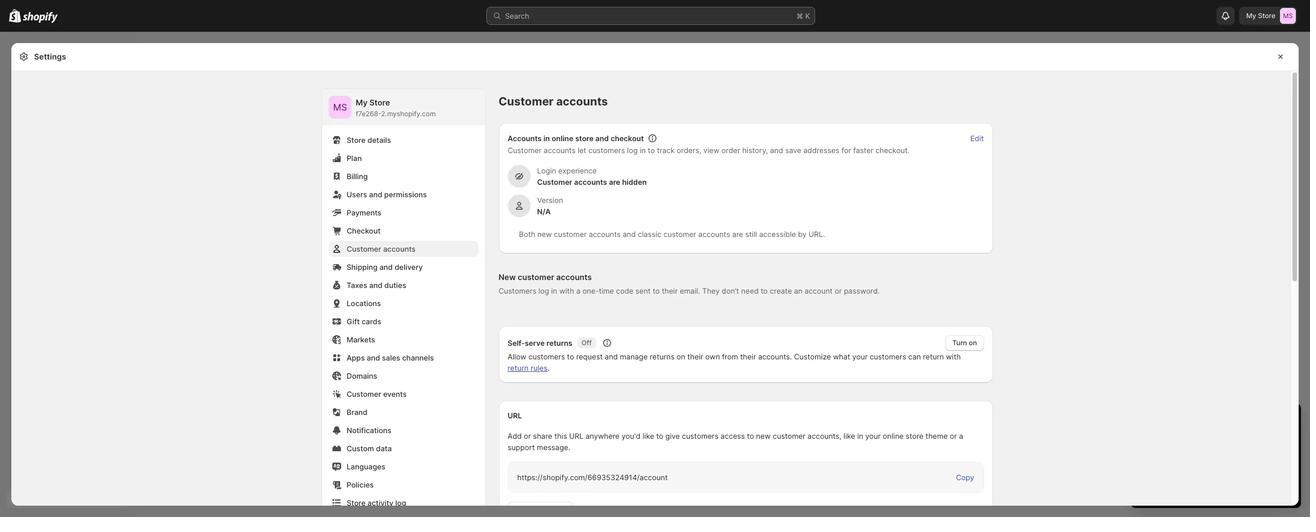 Task type: locate. For each thing, give the bounding box(es) containing it.
custom data
[[347, 444, 392, 453]]

to
[[648, 146, 655, 155], [653, 286, 660, 296], [761, 286, 768, 296], [567, 352, 574, 361], [657, 432, 664, 441], [747, 432, 755, 441]]

a inside new customer accounts customers log in with a one-time code sent to their email. they don't need to create an account or password.
[[577, 286, 581, 296]]

log down checkout
[[627, 146, 638, 155]]

billing link
[[329, 168, 478, 184]]

2.myshopify.com
[[381, 109, 436, 118]]

customer accounts up accounts in online store and checkout
[[499, 95, 608, 108]]

2 horizontal spatial their
[[741, 352, 757, 361]]

my left my store image in the right of the page
[[1247, 11, 1257, 20]]

dialog
[[1304, 43, 1311, 506]]

or for share
[[950, 432, 958, 441]]

1 vertical spatial my
[[356, 98, 368, 107]]

accounts left classic
[[589, 230, 621, 239]]

or right theme at the bottom right of the page
[[950, 432, 958, 441]]

data
[[376, 444, 392, 453]]

0 horizontal spatial their
[[662, 286, 678, 296]]

0 vertical spatial return
[[924, 352, 945, 361]]

1 vertical spatial your
[[866, 432, 881, 441]]

permissions
[[384, 190, 427, 199]]

0 vertical spatial returns
[[547, 339, 573, 348]]

customer down login
[[537, 178, 573, 187]]

0 horizontal spatial log
[[396, 499, 406, 508]]

customer left the "accounts,"
[[773, 432, 806, 441]]

0 vertical spatial a
[[577, 286, 581, 296]]

url up add at the left of the page
[[508, 411, 522, 420]]

returns inside allow customers to request and manage returns on their own from their accounts. customize what your customers can return with return rules .
[[650, 352, 675, 361]]

0 vertical spatial log
[[627, 146, 638, 155]]

accounts left still
[[699, 230, 731, 239]]

0 horizontal spatial return
[[508, 364, 529, 373]]

my inside my store f7e268-2.myshopify.com
[[356, 98, 368, 107]]

accounts.
[[759, 352, 792, 361]]

track
[[657, 146, 675, 155]]

on right turn
[[969, 339, 978, 347]]

0 vertical spatial new
[[538, 230, 552, 239]]

0 vertical spatial with
[[560, 286, 575, 296]]

log inside new customer accounts customers log in with a one-time code sent to their email. they don't need to create an account or password.
[[539, 286, 549, 296]]

like right you'd
[[643, 432, 655, 441]]

url inside add or share this url anywhere you'd like to give customers access to new customer accounts, like in your online store theme or a support message.
[[570, 432, 584, 441]]

their left email.
[[662, 286, 678, 296]]

and left classic
[[623, 230, 636, 239]]

and right request
[[605, 352, 618, 361]]

brand
[[347, 408, 368, 417]]

returns right manage
[[650, 352, 675, 361]]

add or share this url anywhere you'd like to give customers access to new customer accounts, like in your online store theme or a support message.
[[508, 432, 964, 452]]

2 horizontal spatial or
[[950, 432, 958, 441]]

1 horizontal spatial shopify image
[[23, 12, 58, 23]]

store inside my store f7e268-2.myshopify.com
[[370, 98, 390, 107]]

apps and sales channels link
[[329, 350, 478, 366]]

n/a
[[537, 207, 551, 216]]

store up plan
[[347, 136, 366, 145]]

users and permissions
[[347, 190, 427, 199]]

log right the customers
[[539, 286, 549, 296]]

2 horizontal spatial log
[[627, 146, 638, 155]]

1 horizontal spatial returns
[[650, 352, 675, 361]]

custom data link
[[329, 441, 478, 457]]

languages link
[[329, 459, 478, 475]]

0 horizontal spatial online
[[552, 134, 574, 143]]

1 horizontal spatial my
[[1247, 11, 1257, 20]]

to right need
[[761, 286, 768, 296]]

with inside allow customers to request and manage returns on their own from their accounts. customize what your customers can return with return rules .
[[947, 352, 961, 361]]

customer
[[554, 230, 587, 239], [664, 230, 697, 239], [518, 272, 555, 282], [773, 432, 806, 441]]

notifications link
[[329, 423, 478, 438]]

return rules link
[[508, 364, 548, 373]]

are
[[609, 178, 621, 187], [733, 230, 744, 239]]

1 horizontal spatial log
[[539, 286, 549, 296]]

accounts inside 'link'
[[383, 244, 416, 254]]

self-
[[508, 339, 525, 348]]

url right the this
[[570, 432, 584, 441]]

one-
[[583, 286, 599, 296]]

0 horizontal spatial customer accounts
[[347, 244, 416, 254]]

0 horizontal spatial like
[[643, 432, 655, 441]]

this
[[555, 432, 567, 441]]

and
[[596, 134, 609, 143], [771, 146, 784, 155], [369, 190, 383, 199], [623, 230, 636, 239], [380, 263, 393, 272], [369, 281, 383, 290], [605, 352, 618, 361], [367, 353, 380, 362]]

1 horizontal spatial online
[[883, 432, 904, 441]]

1 vertical spatial url
[[570, 432, 584, 441]]

1 horizontal spatial store
[[906, 432, 924, 441]]

1 horizontal spatial new
[[757, 432, 771, 441]]

to left request
[[567, 352, 574, 361]]

1 vertical spatial return
[[508, 364, 529, 373]]

0 vertical spatial my
[[1247, 11, 1257, 20]]

and inside allow customers to request and manage returns on their own from their accounts. customize what your customers can return with return rules .
[[605, 352, 618, 361]]

0 vertical spatial on
[[969, 339, 978, 347]]

on
[[969, 339, 978, 347], [677, 352, 686, 361]]

new right access
[[757, 432, 771, 441]]

0 vertical spatial your
[[853, 352, 868, 361]]

customer accounts let customers log in to track orders, view order history, and save addresses for faster checkout.
[[508, 146, 910, 155]]

0 horizontal spatial are
[[609, 178, 621, 187]]

a left one-
[[577, 286, 581, 296]]

customers inside add or share this url anywhere you'd like to give customers access to new customer accounts, like in your online store theme or a support message.
[[682, 432, 719, 441]]

or for accounts
[[835, 286, 842, 296]]

online inside add or share this url anywhere you'd like to give customers access to new customer accounts, like in your online store theme or a support message.
[[883, 432, 904, 441]]

store up f7e268-
[[370, 98, 390, 107]]

0 vertical spatial customer accounts
[[499, 95, 608, 108]]

don't
[[722, 286, 740, 296]]

customers right give
[[682, 432, 719, 441]]

online up experience
[[552, 134, 574, 143]]

like
[[643, 432, 655, 441], [844, 432, 856, 441]]

and left save
[[771, 146, 784, 155]]

cards
[[362, 317, 382, 326]]

store left theme at the bottom right of the page
[[906, 432, 924, 441]]

your right 'what'
[[853, 352, 868, 361]]

0 vertical spatial are
[[609, 178, 621, 187]]

store down policies
[[347, 499, 366, 508]]

k
[[806, 11, 811, 20]]

my store
[[1247, 11, 1276, 20]]

users
[[347, 190, 367, 199]]

1 horizontal spatial on
[[969, 339, 978, 347]]

add
[[508, 432, 522, 441]]

0 horizontal spatial with
[[560, 286, 575, 296]]

with down turn
[[947, 352, 961, 361]]

1 horizontal spatial are
[[733, 230, 744, 239]]

returns right serve
[[547, 339, 573, 348]]

or right account
[[835, 286, 842, 296]]

1 horizontal spatial or
[[835, 286, 842, 296]]

both
[[519, 230, 536, 239]]

in right the "accounts,"
[[858, 432, 864, 441]]

email.
[[680, 286, 701, 296]]

faster
[[854, 146, 874, 155]]

1 vertical spatial with
[[947, 352, 961, 361]]

0 horizontal spatial or
[[524, 432, 531, 441]]

to left give
[[657, 432, 664, 441]]

accounts up shipping and delivery link
[[383, 244, 416, 254]]

give
[[666, 432, 680, 441]]

in left one-
[[552, 286, 558, 296]]

my store image
[[1281, 8, 1297, 24]]

with left one-
[[560, 286, 575, 296]]

customer accounts up shipping and delivery
[[347, 244, 416, 254]]

log down policies link
[[396, 499, 406, 508]]

checkout
[[347, 226, 381, 235]]

my for my store f7e268-2.myshopify.com
[[356, 98, 368, 107]]

their right from
[[741, 352, 757, 361]]

their left own
[[688, 352, 704, 361]]

shipping and delivery link
[[329, 259, 478, 275]]

on inside allow customers to request and manage returns on their own from their accounts. customize what your customers can return with return rules .
[[677, 352, 686, 361]]

and up duties
[[380, 263, 393, 272]]

classic
[[638, 230, 662, 239]]

1 vertical spatial customer accounts
[[347, 244, 416, 254]]

customer down version n/a
[[554, 230, 587, 239]]

1 vertical spatial store
[[906, 432, 924, 441]]

locations
[[347, 299, 381, 308]]

own
[[706, 352, 720, 361]]

customers down checkout
[[589, 146, 625, 155]]

apps
[[347, 353, 365, 362]]

my
[[1247, 11, 1257, 20], [356, 98, 368, 107]]

new
[[499, 272, 516, 282]]

1 horizontal spatial with
[[947, 352, 961, 361]]

f7e268-
[[356, 109, 381, 118]]

for
[[842, 146, 852, 155]]

customer up the customers
[[518, 272, 555, 282]]

online left theme at the bottom right of the page
[[883, 432, 904, 441]]

a right theme at the bottom right of the page
[[960, 432, 964, 441]]

channels
[[402, 353, 434, 362]]

in down checkout
[[640, 146, 646, 155]]

1 vertical spatial are
[[733, 230, 744, 239]]

store up let
[[576, 134, 594, 143]]

1 vertical spatial returns
[[650, 352, 675, 361]]

online
[[552, 134, 574, 143], [883, 432, 904, 441]]

locations link
[[329, 296, 478, 311]]

2 vertical spatial log
[[396, 499, 406, 508]]

accessible
[[760, 230, 796, 239]]

customer events
[[347, 390, 407, 399]]

notifications
[[347, 426, 392, 435]]

in inside new customer accounts customers log in with a one-time code sent to their email. they don't need to create an account or password.
[[552, 286, 558, 296]]

new right both
[[538, 230, 552, 239]]

shipping
[[347, 263, 378, 272]]

shop settings menu element
[[322, 89, 485, 517]]

to right sent
[[653, 286, 660, 296]]

addresses
[[804, 146, 840, 155]]

1 vertical spatial new
[[757, 432, 771, 441]]

my up f7e268-
[[356, 98, 368, 107]]

1 horizontal spatial a
[[960, 432, 964, 441]]

customer inside login experience customer accounts are hidden
[[537, 178, 573, 187]]

your trial just started element
[[1132, 433, 1302, 508]]

0 horizontal spatial my
[[356, 98, 368, 107]]

customer down checkout
[[347, 244, 381, 254]]

customers
[[589, 146, 625, 155], [529, 352, 565, 361], [870, 352, 907, 361], [682, 432, 719, 441]]

your right the "accounts,"
[[866, 432, 881, 441]]

what
[[834, 352, 851, 361]]

1 vertical spatial log
[[539, 286, 549, 296]]

0 horizontal spatial url
[[508, 411, 522, 420]]

accounts inside new customer accounts customers log in with a one-time code sent to their email. they don't need to create an account or password.
[[557, 272, 592, 282]]

are left still
[[733, 230, 744, 239]]

accounts inside login experience customer accounts are hidden
[[574, 178, 607, 187]]

0 horizontal spatial store
[[576, 134, 594, 143]]

store details link
[[329, 132, 478, 148]]

1 horizontal spatial like
[[844, 432, 856, 441]]

with inside new customer accounts customers log in with a one-time code sent to their email. they don't need to create an account or password.
[[560, 286, 575, 296]]

allow
[[508, 352, 527, 361]]

my store image
[[329, 96, 351, 119]]

both new customer accounts and classic customer accounts are still accessible by url.
[[519, 230, 825, 239]]

or
[[835, 286, 842, 296], [524, 432, 531, 441], [950, 432, 958, 441]]

are left hidden
[[609, 178, 621, 187]]

and right taxes
[[369, 281, 383, 290]]

0 horizontal spatial on
[[677, 352, 686, 361]]

1 vertical spatial online
[[883, 432, 904, 441]]

history,
[[743, 146, 769, 155]]

1 horizontal spatial return
[[924, 352, 945, 361]]

accounts down experience
[[574, 178, 607, 187]]

my for my store
[[1247, 11, 1257, 20]]

1 vertical spatial on
[[677, 352, 686, 361]]

like right the "accounts,"
[[844, 432, 856, 441]]

return down allow
[[508, 364, 529, 373]]

1 horizontal spatial url
[[570, 432, 584, 441]]

.
[[548, 364, 550, 373]]

store left my store image in the right of the page
[[1259, 11, 1276, 20]]

shopify image
[[9, 9, 21, 23], [23, 12, 58, 23]]

⌘ k
[[797, 11, 811, 20]]

or inside new customer accounts customers log in with a one-time code sent to their email. they don't need to create an account or password.
[[835, 286, 842, 296]]

are inside login experience customer accounts are hidden
[[609, 178, 621, 187]]

store activity log
[[347, 499, 406, 508]]

1 vertical spatial a
[[960, 432, 964, 441]]

return right can
[[924, 352, 945, 361]]

0 horizontal spatial new
[[538, 230, 552, 239]]

need
[[742, 286, 759, 296]]

customers
[[499, 286, 537, 296]]

accounts up one-
[[557, 272, 592, 282]]

details
[[368, 136, 391, 145]]

your inside allow customers to request and manage returns on their own from their accounts. customize what your customers can return with return rules .
[[853, 352, 868, 361]]

or right add at the left of the page
[[524, 432, 531, 441]]

0 horizontal spatial a
[[577, 286, 581, 296]]

1 like from the left
[[643, 432, 655, 441]]

their inside new customer accounts customers log in with a one-time code sent to their email. they don't need to create an account or password.
[[662, 286, 678, 296]]

on left own
[[677, 352, 686, 361]]

users and permissions link
[[329, 187, 478, 203]]

your
[[853, 352, 868, 361], [866, 432, 881, 441]]

accounts,
[[808, 432, 842, 441]]

2 like from the left
[[844, 432, 856, 441]]

customer inside add or share this url anywhere you'd like to give customers access to new customer accounts, like in your online store theme or a support message.
[[773, 432, 806, 441]]



Task type: vqa. For each thing, say whether or not it's contained in the screenshot.
in
yes



Task type: describe. For each thing, give the bounding box(es) containing it.
taxes
[[347, 281, 368, 290]]

anywhere
[[586, 432, 620, 441]]

account
[[805, 286, 833, 296]]

gift
[[347, 317, 360, 326]]

0 vertical spatial online
[[552, 134, 574, 143]]

log for accounts
[[539, 286, 549, 296]]

my store f7e268-2.myshopify.com
[[356, 98, 436, 118]]

customer right classic
[[664, 230, 697, 239]]

can
[[909, 352, 922, 361]]

new customer accounts customers log in with a one-time code sent to their email. they don't need to create an account or password.
[[499, 272, 880, 296]]

your inside add or share this url anywhere you'd like to give customers access to new customer accounts, like in your online store theme or a support message.
[[866, 432, 881, 441]]

support
[[508, 443, 535, 452]]

share
[[533, 432, 553, 441]]

let
[[578, 146, 587, 155]]

accounts in online store and checkout
[[508, 134, 644, 143]]

markets link
[[329, 332, 478, 348]]

turn on
[[953, 339, 978, 347]]

manage domain
[[515, 505, 567, 514]]

taxes and duties
[[347, 281, 406, 290]]

billing
[[347, 172, 368, 181]]

duties
[[385, 281, 406, 290]]

apps and sales channels
[[347, 353, 434, 362]]

checkout.
[[876, 146, 910, 155]]

plan
[[347, 154, 362, 163]]

brand link
[[329, 404, 478, 420]]

create
[[770, 286, 792, 296]]

payments link
[[329, 205, 478, 221]]

log inside 'store activity log' link
[[396, 499, 406, 508]]

languages
[[347, 462, 386, 471]]

and right users
[[369, 190, 383, 199]]

domains
[[347, 372, 378, 381]]

1 horizontal spatial their
[[688, 352, 704, 361]]

customer accounts link
[[329, 241, 478, 257]]

on inside button
[[969, 339, 978, 347]]

store inside add or share this url anywhere you'd like to give customers access to new customer accounts, like in your online store theme or a support message.
[[906, 432, 924, 441]]

orders,
[[677, 146, 702, 155]]

settings dialog
[[11, 43, 1300, 517]]

1 horizontal spatial customer accounts
[[499, 95, 608, 108]]

they
[[703, 286, 720, 296]]

and right apps
[[367, 353, 380, 362]]

customer accounts inside 'link'
[[347, 244, 416, 254]]

edit
[[971, 134, 984, 143]]

settings
[[34, 52, 66, 61]]

delivery
[[395, 263, 423, 272]]

customers up .
[[529, 352, 565, 361]]

gift cards link
[[329, 314, 478, 330]]

manage
[[515, 505, 541, 514]]

search
[[505, 11, 530, 20]]

customer up accounts
[[499, 95, 554, 108]]

customer events link
[[329, 386, 478, 402]]

new inside add or share this url anywhere you'd like to give customers access to new customer accounts, like in your online store theme or a support message.
[[757, 432, 771, 441]]

https://shopify.com/66935324914/account
[[518, 473, 668, 482]]

login experience customer accounts are hidden
[[537, 166, 647, 187]]

accounts down accounts in online store and checkout
[[544, 146, 576, 155]]

a inside add or share this url anywhere you'd like to give customers access to new customer accounts, like in your online store theme or a support message.
[[960, 432, 964, 441]]

url.
[[809, 230, 825, 239]]

custom
[[347, 444, 374, 453]]

password.
[[844, 286, 880, 296]]

edit button
[[964, 130, 991, 146]]

request
[[577, 352, 603, 361]]

policies link
[[329, 477, 478, 493]]

in right accounts
[[544, 134, 550, 143]]

customer down domains
[[347, 390, 381, 399]]

policies
[[347, 480, 374, 490]]

manage
[[620, 352, 648, 361]]

⌘
[[797, 11, 804, 20]]

copy button
[[950, 468, 982, 487]]

version
[[537, 196, 563, 205]]

and left checkout
[[596, 134, 609, 143]]

0 vertical spatial url
[[508, 411, 522, 420]]

order
[[722, 146, 741, 155]]

markets
[[347, 335, 375, 344]]

checkout link
[[329, 223, 478, 239]]

customer inside 'link'
[[347, 244, 381, 254]]

to left track
[[648, 146, 655, 155]]

accounts up accounts in online store and checkout
[[557, 95, 608, 108]]

sales
[[382, 353, 400, 362]]

message.
[[537, 443, 571, 452]]

by
[[798, 230, 807, 239]]

time
[[599, 286, 614, 296]]

theme
[[926, 432, 948, 441]]

and inside "link"
[[369, 281, 383, 290]]

login
[[537, 166, 557, 175]]

customers left can
[[870, 352, 907, 361]]

sent
[[636, 286, 651, 296]]

allow customers to request and manage returns on their own from their accounts. customize what your customers can return with return rules .
[[508, 352, 961, 373]]

turn on button
[[946, 335, 984, 351]]

to right access
[[747, 432, 755, 441]]

to inside allow customers to request and manage returns on their own from their accounts. customize what your customers can return with return rules .
[[567, 352, 574, 361]]

shipping and delivery
[[347, 263, 423, 272]]

experience
[[559, 166, 597, 175]]

serve
[[525, 339, 545, 348]]

0 vertical spatial store
[[576, 134, 594, 143]]

hidden
[[622, 178, 647, 187]]

customer inside new customer accounts customers log in with a one-time code sent to their email. they don't need to create an account or password.
[[518, 272, 555, 282]]

save
[[786, 146, 802, 155]]

0 horizontal spatial shopify image
[[9, 9, 21, 23]]

an
[[794, 286, 803, 296]]

from
[[722, 352, 739, 361]]

customer down accounts
[[508, 146, 542, 155]]

store details
[[347, 136, 391, 145]]

taxes and duties link
[[329, 277, 478, 293]]

domains link
[[329, 368, 478, 384]]

log for let
[[627, 146, 638, 155]]

rules
[[531, 364, 548, 373]]

in inside add or share this url anywhere you'd like to give customers access to new customer accounts, like in your online store theme or a support message.
[[858, 432, 864, 441]]

0 horizontal spatial returns
[[547, 339, 573, 348]]

payments
[[347, 208, 382, 217]]



